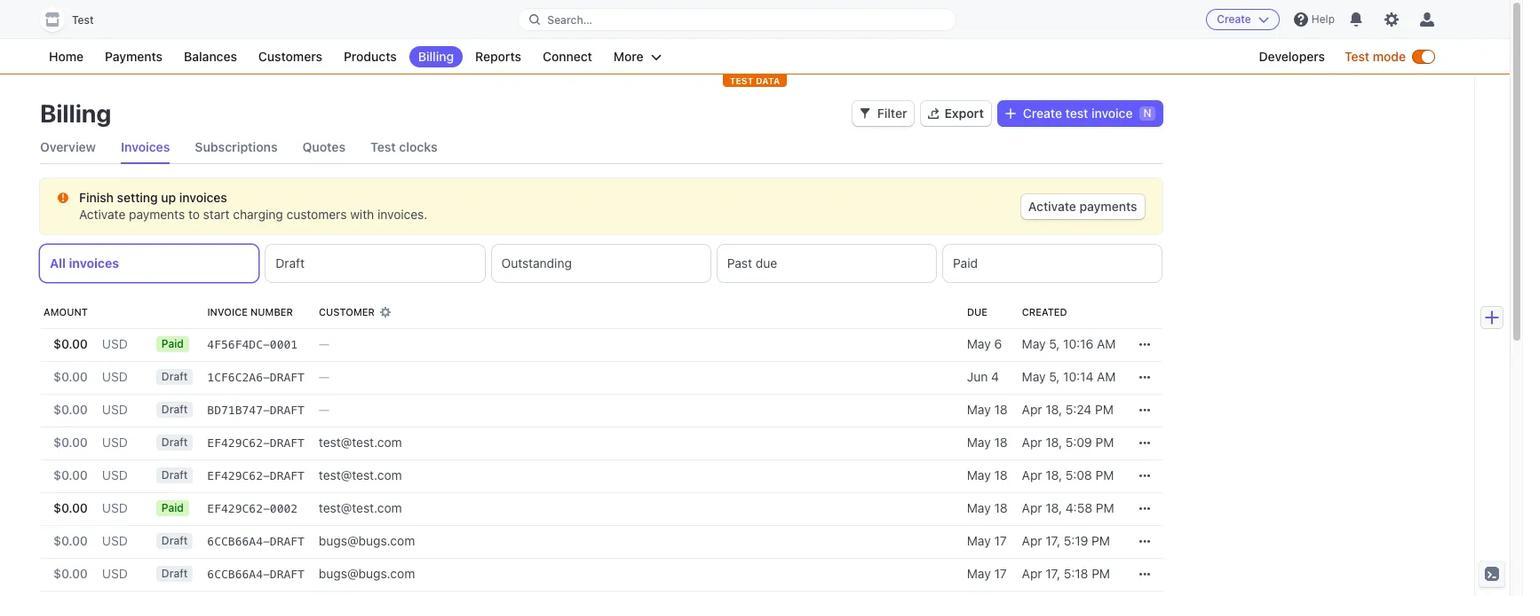 Task type: describe. For each thing, give the bounding box(es) containing it.
past due
[[727, 256, 777, 271]]

draft for apr 17, 5:19 pm
[[162, 535, 188, 548]]

usd for apr 18, 5:08 pm
[[102, 468, 128, 483]]

invoice
[[1092, 106, 1133, 121]]

pm for apr 18, 5:08 pm
[[1096, 468, 1114, 483]]

may for apr 18, 5:24 pm
[[967, 402, 991, 418]]

create button
[[1207, 9, 1280, 30]]

0 vertical spatial billing
[[418, 49, 454, 64]]

4 may 18 link from the top
[[960, 493, 1015, 526]]

may 18 link for apr 18, 5:24 pm
[[960, 394, 1015, 427]]

6 usd link from the top
[[95, 493, 135, 526]]

svg image right 10:14
[[1139, 373, 1150, 383]]

pm for apr 17, 5:18 pm
[[1092, 567, 1110, 582]]

apr 17, 5:18 pm
[[1022, 567, 1110, 582]]

create for create
[[1217, 12, 1252, 26]]

apr 18, 5:24 pm link
[[1015, 394, 1123, 427]]

17 for apr 17, 5:19 pm
[[994, 534, 1007, 549]]

may inside may 5, 10:14 am "link"
[[1022, 370, 1046, 385]]

to
[[188, 207, 200, 222]]

am for may 5, 10:14 am
[[1097, 370, 1116, 385]]

start
[[203, 207, 230, 222]]

create test invoice
[[1023, 106, 1133, 121]]

6ccb66a4- for apr 17, 5:19 pm
[[207, 536, 270, 549]]

may 5, 10:16 am link
[[1015, 329, 1123, 362]]

invoices
[[121, 139, 170, 155]]

home
[[49, 49, 84, 64]]

5:09
[[1066, 435, 1092, 450]]

amount
[[44, 306, 88, 318]]

bugs@bugs.com for apr 17, 5:19 pm
[[319, 534, 415, 549]]

draft link for apr 17, 5:19 pm
[[149, 526, 200, 559]]

bugs@bugs.com link for apr 17, 5:18 pm
[[312, 559, 960, 592]]

6 usd from the top
[[102, 501, 128, 516]]

0001
[[270, 338, 298, 352]]

18, for 5:08
[[1046, 468, 1062, 483]]

$0.00 for apr 17, 5:19 pm
[[53, 534, 88, 549]]

6ccb66a4-draft for apr 17, 5:19 pm
[[207, 536, 305, 549]]

4 18 from the top
[[994, 501, 1008, 516]]

ef429c62-draft link for apr 18, 5:08 pm
[[200, 460, 312, 493]]

tab list containing overview
[[40, 131, 1162, 164]]

filter button
[[853, 101, 914, 126]]

1 horizontal spatial activate
[[1029, 199, 1077, 214]]

draft for apr 17, 5:18 pm
[[162, 568, 188, 581]]

more button
[[605, 46, 670, 68]]

all invoices
[[50, 256, 119, 271]]

18 for apr 18, 5:09 pm
[[994, 435, 1008, 450]]

setting
[[117, 190, 158, 205]]

activate payments link
[[1021, 195, 1145, 219]]

finish
[[79, 190, 114, 205]]

draft link for apr 18, 5:09 pm
[[149, 427, 200, 460]]

5:24
[[1066, 402, 1092, 418]]

test clocks link
[[371, 131, 438, 163]]

jun 4 link
[[960, 362, 1015, 394]]

finish setting up invoices activate payments to start charging customers with invoices.
[[79, 190, 428, 222]]

subscriptions
[[195, 139, 278, 155]]

may 18 for apr 18, 5:08 pm
[[967, 468, 1008, 483]]

quotes
[[303, 139, 346, 155]]

bugs@bugs.com for apr 17, 5:18 pm
[[319, 567, 415, 582]]

4f56f4dc-0001
[[207, 338, 298, 352]]

help
[[1312, 12, 1335, 26]]

may 18 link for apr 18, 5:09 pm
[[960, 427, 1015, 460]]

ef429c62-draft for apr 18, 5:08 pm
[[207, 470, 305, 483]]

4f56f4dc-
[[207, 338, 270, 352]]

may 5, 10:16 am
[[1022, 337, 1116, 352]]

test@test.com for apr 18, 5:09 pm
[[319, 435, 402, 450]]

test@test.com for apr 18, 5:08 pm
[[319, 468, 402, 483]]

create for create test invoice
[[1023, 106, 1062, 121]]

n
[[1144, 107, 1152, 120]]

search…
[[547, 13, 592, 26]]

usd for apr 17, 5:18 pm
[[102, 567, 128, 582]]

paid for 2nd paid "link" from the bottom of the page
[[162, 338, 184, 351]]

may 17 for apr 17, 5:18 pm
[[967, 567, 1007, 582]]

$0.00 for may 5, 10:16 am
[[53, 337, 88, 352]]

— link for may 6
[[312, 329, 960, 362]]

may 5, 10:14 am
[[1022, 370, 1116, 385]]

invoice
[[207, 306, 248, 318]]

may inside may 5, 10:16 am link
[[1022, 337, 1046, 352]]

Search… search field
[[519, 8, 956, 31]]

test@test.com link for apr 18, 5:09 pm
[[312, 427, 960, 460]]

with
[[350, 207, 374, 222]]

test data
[[730, 76, 780, 86]]

2 $0.00 link from the top
[[40, 362, 95, 394]]

bd71b747-draft link
[[200, 394, 312, 427]]

test clocks
[[371, 139, 438, 155]]

3 test@test.com from the top
[[319, 501, 402, 516]]

payments link
[[96, 46, 172, 68]]

$0.00 link for apr 17, 5:19 pm
[[40, 526, 95, 559]]

apr 18, 5:08 pm
[[1022, 468, 1114, 483]]

past
[[727, 256, 752, 271]]

6ccb66a4-draft link for apr 17, 5:18 pm
[[200, 559, 312, 592]]

draft for apr 18, 5:08 pm
[[162, 469, 188, 482]]

usd link for apr 18, 5:24 pm
[[95, 394, 135, 427]]

5:08
[[1066, 468, 1092, 483]]

17, for 5:18
[[1046, 567, 1061, 582]]

usd link for apr 18, 5:08 pm
[[95, 460, 135, 493]]

4f56f4dc-0001 link
[[200, 329, 312, 362]]

svg image inside filter popup button
[[860, 108, 870, 119]]

quotes link
[[303, 131, 346, 163]]

may 17 link for apr 17, 5:19 pm
[[960, 526, 1015, 559]]

4 may 18 from the top
[[967, 501, 1008, 516]]

apr for apr 17, 5:19 pm
[[1022, 534, 1042, 549]]

subscriptions link
[[195, 131, 278, 163]]

18, for 5:09
[[1046, 435, 1062, 450]]

customers link
[[250, 46, 331, 68]]

customers
[[287, 207, 347, 222]]

2 $0.00 from the top
[[53, 370, 88, 385]]

ef429c62-0002 link
[[200, 493, 312, 526]]

balances
[[184, 49, 237, 64]]

svg image right 5:19
[[1139, 537, 1150, 548]]

svg image for apr 18, 5:24 pm
[[1139, 405, 1150, 416]]

due
[[967, 306, 988, 318]]

2 — from the top
[[319, 370, 330, 385]]

apr 18, 4:58 pm link
[[1015, 493, 1123, 526]]

invoices inside the finish setting up invoices activate payments to start charging customers with invoices.
[[179, 190, 227, 205]]

draft for apr 18, 5:24 pm
[[270, 404, 305, 418]]

bd71b747-draft
[[207, 404, 305, 418]]

— link for may 18
[[312, 394, 960, 427]]

outstanding button
[[492, 245, 711, 282]]

activate payments
[[1029, 199, 1137, 214]]

may 18 link for apr 18, 5:08 pm
[[960, 460, 1015, 493]]

may 18 for apr 18, 5:24 pm
[[967, 402, 1008, 418]]

mode
[[1373, 49, 1406, 64]]

10:16
[[1063, 337, 1094, 352]]

test
[[1066, 106, 1088, 121]]

connect link
[[534, 46, 601, 68]]

apr 17, 5:18 pm link
[[1015, 559, 1123, 592]]

may 6
[[967, 337, 1002, 352]]

5:19
[[1064, 534, 1089, 549]]

ef429c62-0002
[[207, 503, 298, 516]]

test button
[[40, 7, 112, 32]]

apr 18, 4:58 pm
[[1022, 501, 1115, 516]]

test mode
[[1345, 49, 1406, 64]]

export button
[[922, 101, 991, 126]]

invoices.
[[378, 207, 428, 222]]

apr for apr 18, 4:58 pm
[[1022, 501, 1042, 516]]

charging
[[233, 207, 283, 222]]

apr for apr 18, 5:24 pm
[[1022, 402, 1042, 418]]

2 usd link from the top
[[95, 362, 135, 394]]

1cf6c2a6-draft
[[207, 371, 305, 385]]

18, for 4:58
[[1046, 501, 1062, 516]]

activate inside the finish setting up invoices activate payments to start charging customers with invoices.
[[79, 207, 126, 222]]



Task type: locate. For each thing, give the bounding box(es) containing it.
paid up due
[[953, 256, 978, 271]]

apr 18, 5:09 pm link
[[1015, 427, 1123, 460]]

pm right 5:09
[[1096, 435, 1114, 450]]

customer
[[319, 306, 375, 318]]

pm right 5:18
[[1092, 567, 1110, 582]]

paid button
[[944, 245, 1162, 282]]

1 horizontal spatial create
[[1217, 12, 1252, 26]]

2 ef429c62- from the top
[[207, 470, 270, 483]]

am right 10:16
[[1097, 337, 1116, 352]]

apr left 5:09
[[1022, 435, 1042, 450]]

ef429c62-
[[207, 437, 270, 450], [207, 470, 270, 483], [207, 503, 270, 516]]

may
[[967, 337, 991, 352], [1022, 337, 1046, 352], [1022, 370, 1046, 385], [967, 402, 991, 418], [967, 435, 991, 450], [967, 468, 991, 483], [967, 501, 991, 516], [967, 534, 991, 549], [967, 567, 991, 582]]

pm for apr 17, 5:19 pm
[[1092, 534, 1110, 549]]

0 horizontal spatial create
[[1023, 106, 1062, 121]]

test@test.com link for apr 18, 5:08 pm
[[312, 460, 960, 493]]

draft link for apr 18, 5:24 pm
[[149, 394, 200, 427]]

18 for apr 18, 5:24 pm
[[994, 402, 1008, 418]]

1 am from the top
[[1097, 337, 1116, 352]]

0 horizontal spatial billing
[[40, 99, 111, 128]]

may for apr 18, 5:09 pm
[[967, 435, 991, 450]]

1 6ccb66a4-draft from the top
[[207, 536, 305, 549]]

5, left 10:14
[[1049, 370, 1060, 385]]

bugs@bugs.com link for apr 17, 5:19 pm
[[312, 526, 960, 559]]

usd for may 5, 10:16 am
[[102, 337, 128, 352]]

0 vertical spatial test@test.com
[[319, 435, 402, 450]]

— for may 18
[[319, 402, 330, 418]]

svg image
[[58, 193, 68, 203], [1139, 340, 1150, 350], [1139, 405, 1150, 416], [1139, 471, 1150, 482], [1139, 570, 1150, 580]]

6 $0.00 link from the top
[[40, 493, 95, 526]]

apr inside apr 18, 5:24 pm link
[[1022, 402, 1042, 418]]

0 vertical spatial 6ccb66a4-draft
[[207, 536, 305, 549]]

4 18, from the top
[[1046, 501, 1062, 516]]

billing left reports
[[418, 49, 454, 64]]

2 draft link from the top
[[149, 394, 200, 427]]

balances link
[[175, 46, 246, 68]]

0 vertical spatial ef429c62-draft
[[207, 437, 305, 450]]

3 apr from the top
[[1022, 468, 1042, 483]]

$0.00 for apr 18, 5:09 pm
[[53, 435, 88, 450]]

may for apr 17, 5:18 pm
[[967, 567, 991, 582]]

7 $0.00 from the top
[[53, 534, 88, 549]]

draft for apr 17, 5:19 pm
[[270, 536, 305, 549]]

0 vertical spatial paid link
[[149, 329, 200, 362]]

payments inside the finish setting up invoices activate payments to start charging customers with invoices.
[[129, 207, 185, 222]]

svg image for apr 18, 5:08 pm
[[1139, 471, 1150, 482]]

17
[[994, 534, 1007, 549], [994, 567, 1007, 582]]

3 may 18 from the top
[[967, 468, 1008, 483]]

7 $0.00 link from the top
[[40, 526, 95, 559]]

0 vertical spatial tab list
[[40, 131, 1162, 164]]

$0.00 for apr 18, 5:24 pm
[[53, 402, 88, 418]]

draft for apr 17, 5:18 pm
[[270, 569, 305, 582]]

1 draft from the top
[[270, 371, 305, 385]]

ef429c62-draft up ef429c62-0002 'link'
[[207, 470, 305, 483]]

1 vertical spatial 17
[[994, 567, 1007, 582]]

data
[[756, 76, 780, 86]]

4 usd link from the top
[[95, 427, 135, 460]]

3 ef429c62- from the top
[[207, 503, 270, 516]]

usd link
[[95, 329, 135, 362], [95, 362, 135, 394], [95, 394, 135, 427], [95, 427, 135, 460], [95, 460, 135, 493], [95, 493, 135, 526], [95, 526, 135, 559], [95, 559, 135, 592]]

svg image right 5:18
[[1139, 570, 1150, 580]]

draft link
[[149, 362, 200, 394], [149, 394, 200, 427], [149, 427, 200, 460], [149, 460, 200, 493], [149, 526, 200, 559], [149, 559, 200, 592]]

usd link for may 5, 10:16 am
[[95, 329, 135, 362]]

svg image right 5:24
[[1139, 405, 1150, 416]]

2 ef429c62-draft link from the top
[[200, 460, 312, 493]]

ef429c62-draft for apr 18, 5:09 pm
[[207, 437, 305, 450]]

2 — link from the top
[[312, 362, 960, 394]]

test for test
[[72, 13, 94, 27]]

pm for apr 18, 4:58 pm
[[1096, 501, 1115, 516]]

$0.00 for apr 18, 5:08 pm
[[53, 468, 88, 483]]

products
[[344, 49, 397, 64]]

svg image for apr 17, 5:18 pm
[[1139, 570, 1150, 580]]

export
[[945, 106, 984, 121]]

outstanding
[[502, 256, 572, 271]]

4 $0.00 from the top
[[53, 435, 88, 450]]

1 17 from the top
[[994, 534, 1007, 549]]

am
[[1097, 337, 1116, 352], [1097, 370, 1116, 385]]

reports
[[475, 49, 521, 64]]

— right 1cf6c2a6-draft link
[[319, 370, 330, 385]]

1 vertical spatial ef429c62-draft
[[207, 470, 305, 483]]

svg image
[[860, 108, 870, 119], [1005, 108, 1016, 119], [1139, 373, 1150, 383], [1139, 438, 1150, 449], [1139, 504, 1150, 515], [1139, 537, 1150, 548]]

4 draft from the top
[[270, 470, 305, 483]]

may for apr 18, 5:08 pm
[[967, 468, 991, 483]]

developers link
[[1250, 46, 1334, 68]]

apr for apr 18, 5:09 pm
[[1022, 435, 1042, 450]]

apr inside apr 17, 5:18 pm link
[[1022, 567, 1042, 582]]

6ccb66a4-draft link down ef429c62-0002
[[200, 526, 312, 559]]

2 5, from the top
[[1049, 370, 1060, 385]]

2 apr from the top
[[1022, 435, 1042, 450]]

customers
[[258, 49, 322, 64]]

18, inside apr 18, 4:58 pm link
[[1046, 501, 1062, 516]]

invoices right all
[[69, 256, 119, 271]]

8 $0.00 link from the top
[[40, 559, 95, 592]]

ef429c62-draft link up ef429c62-0002
[[200, 460, 312, 493]]

1 vertical spatial paid
[[162, 338, 184, 351]]

5, inside "link"
[[1049, 370, 1060, 385]]

1 vertical spatial —
[[319, 370, 330, 385]]

18,
[[1046, 402, 1062, 418], [1046, 435, 1062, 450], [1046, 468, 1062, 483], [1046, 501, 1062, 516]]

1 vertical spatial 6ccb66a4-
[[207, 569, 270, 582]]

2 vertical spatial —
[[319, 402, 330, 418]]

test inside 'button'
[[72, 13, 94, 27]]

create up developers link on the right top of page
[[1217, 12, 1252, 26]]

paid link left ef429c62-0002
[[149, 493, 200, 526]]

0 horizontal spatial test
[[72, 13, 94, 27]]

1 bugs@bugs.com link from the top
[[312, 526, 960, 559]]

2 vertical spatial ef429c62-
[[207, 503, 270, 516]]

draft for apr 18, 5:09 pm
[[162, 436, 188, 449]]

0 vertical spatial —
[[319, 337, 330, 352]]

ef429c62-draft link down 'bd71b747-draft'
[[200, 427, 312, 460]]

5, for 10:14
[[1049, 370, 1060, 385]]

18, inside apr 18, 5:08 pm link
[[1046, 468, 1062, 483]]

6 apr from the top
[[1022, 567, 1042, 582]]

apr inside apr 17, 5:19 pm link
[[1022, 534, 1042, 549]]

products link
[[335, 46, 406, 68]]

1 horizontal spatial payments
[[1080, 199, 1137, 214]]

18, inside apr 18, 5:09 pm link
[[1046, 435, 1062, 450]]

— right bd71b747-draft link
[[319, 402, 330, 418]]

3 — link from the top
[[312, 394, 960, 427]]

6ccb66a4-draft link for apr 17, 5:19 pm
[[200, 526, 312, 559]]

invoices inside button
[[69, 256, 119, 271]]

help button
[[1287, 5, 1342, 34]]

draft
[[270, 371, 305, 385], [270, 404, 305, 418], [270, 437, 305, 450], [270, 470, 305, 483], [270, 536, 305, 549], [270, 569, 305, 582]]

ef429c62-draft
[[207, 437, 305, 450], [207, 470, 305, 483]]

svg image for may 5, 10:16 am
[[1139, 340, 1150, 350]]

1 ef429c62- from the top
[[207, 437, 270, 450]]

svg image right 4:58
[[1139, 504, 1150, 515]]

17 for apr 17, 5:18 pm
[[994, 567, 1007, 582]]

6 $0.00 from the top
[[53, 501, 88, 516]]

paid for first paid "link" from the bottom
[[162, 502, 184, 515]]

2 6ccb66a4-draft link from the top
[[200, 559, 312, 592]]

5 $0.00 from the top
[[53, 468, 88, 483]]

draft
[[276, 256, 305, 271], [162, 370, 188, 384], [162, 403, 188, 417], [162, 436, 188, 449], [162, 469, 188, 482], [162, 535, 188, 548], [162, 568, 188, 581]]

4 apr from the top
[[1022, 501, 1042, 516]]

svg image left filter
[[860, 108, 870, 119]]

2 may 17 link from the top
[[960, 559, 1015, 592]]

1 — from the top
[[319, 337, 330, 352]]

all
[[50, 256, 66, 271]]

1 $0.00 from the top
[[53, 337, 88, 352]]

test for test mode
[[1345, 49, 1370, 64]]

test
[[72, 13, 94, 27], [1345, 49, 1370, 64], [371, 139, 396, 155]]

6ccb66a4-draft
[[207, 536, 305, 549], [207, 569, 305, 582]]

1 vertical spatial am
[[1097, 370, 1116, 385]]

3 18 from the top
[[994, 468, 1008, 483]]

2 draft from the top
[[270, 404, 305, 418]]

draft button
[[266, 245, 485, 282]]

0 vertical spatial 17
[[994, 534, 1007, 549]]

ef429c62-draft down 'bd71b747-draft'
[[207, 437, 305, 450]]

6ccb66a4-draft link
[[200, 526, 312, 559], [200, 559, 312, 592]]

2 17, from the top
[[1046, 567, 1061, 582]]

invoices link
[[121, 131, 170, 163]]

1 test@test.com from the top
[[319, 435, 402, 450]]

1 vertical spatial bugs@bugs.com
[[319, 567, 415, 582]]

paid left ef429c62-0002
[[162, 502, 184, 515]]

ef429c62- for apr 18, 5:08 pm
[[207, 470, 270, 483]]

$0.00 link for apr 18, 5:09 pm
[[40, 427, 95, 460]]

usd link for apr 17, 5:19 pm
[[95, 526, 135, 559]]

10:14
[[1063, 370, 1094, 385]]

0 vertical spatial am
[[1097, 337, 1116, 352]]

billing up overview
[[40, 99, 111, 128]]

apr left 4:58
[[1022, 501, 1042, 516]]

svg image left finish
[[58, 193, 68, 203]]

ef429c62-draft link for apr 18, 5:09 pm
[[200, 427, 312, 460]]

0 horizontal spatial activate
[[79, 207, 126, 222]]

payments inside activate payments link
[[1080, 199, 1137, 214]]

activate up paid button
[[1029, 199, 1077, 214]]

6
[[994, 337, 1002, 352]]

18 for apr 18, 5:08 pm
[[994, 468, 1008, 483]]

1 tab list from the top
[[40, 131, 1162, 164]]

apr 18, 5:09 pm
[[1022, 435, 1114, 450]]

apr 17, 5:19 pm
[[1022, 534, 1110, 549]]

1 apr from the top
[[1022, 402, 1042, 418]]

apr left 5:24
[[1022, 402, 1042, 418]]

apr left 5:08
[[1022, 468, 1042, 483]]

1 vertical spatial tab list
[[40, 245, 1162, 282]]

3 draft from the top
[[270, 437, 305, 450]]

7 usd from the top
[[102, 534, 128, 549]]

paid
[[953, 256, 978, 271], [162, 338, 184, 351], [162, 502, 184, 515]]

activate
[[1029, 199, 1077, 214], [79, 207, 126, 222]]

5 $0.00 link from the top
[[40, 460, 95, 493]]

3 test@test.com link from the top
[[312, 493, 960, 526]]

draft link for apr 18, 5:08 pm
[[149, 460, 200, 493]]

17 left apr 17, 5:19 pm
[[994, 534, 1007, 549]]

1 may 18 from the top
[[967, 402, 1008, 418]]

1 — link from the top
[[312, 329, 960, 362]]

home link
[[40, 46, 92, 68]]

test left clocks in the left top of the page
[[371, 139, 396, 155]]

0 vertical spatial may 17
[[967, 534, 1007, 549]]

1 test@test.com link from the top
[[312, 427, 960, 460]]

invoice number
[[207, 306, 293, 318]]

8 $0.00 from the top
[[53, 567, 88, 582]]

1 vertical spatial 6ccb66a4-draft
[[207, 569, 305, 582]]

17, left 5:18
[[1046, 567, 1061, 582]]

1 may 17 from the top
[[967, 534, 1007, 549]]

may 18 link left apr 18, 4:58 pm
[[960, 493, 1015, 526]]

1 vertical spatial may 17
[[967, 567, 1007, 582]]

paid left '4f56f4dc-'
[[162, 338, 184, 351]]

apr 17, 5:19 pm link
[[1015, 526, 1123, 559]]

draft link for apr 17, 5:18 pm
[[149, 559, 200, 592]]

17, left 5:19
[[1046, 534, 1061, 549]]

1 6ccb66a4-draft link from the top
[[200, 526, 312, 559]]

payments
[[1080, 199, 1137, 214], [129, 207, 185, 222]]

3 usd from the top
[[102, 402, 128, 418]]

apr inside apr 18, 5:09 pm link
[[1022, 435, 1042, 450]]

paid link left '4f56f4dc-'
[[149, 329, 200, 362]]

may 18
[[967, 402, 1008, 418], [967, 435, 1008, 450], [967, 468, 1008, 483], [967, 501, 1008, 516]]

6ccb66a4- for apr 17, 5:18 pm
[[207, 569, 270, 582]]

developers
[[1259, 49, 1325, 64]]

2 bugs@bugs.com link from the top
[[312, 559, 960, 592]]

payments up paid button
[[1080, 199, 1137, 214]]

overview
[[40, 139, 96, 155]]

apr left 5:18
[[1022, 567, 1042, 582]]

clocks
[[399, 139, 438, 155]]

— for may 6
[[319, 337, 330, 352]]

1 draft link from the top
[[149, 362, 200, 394]]

1 horizontal spatial invoices
[[179, 190, 227, 205]]

payments
[[105, 49, 163, 64]]

may 6 link
[[960, 329, 1015, 362]]

18, left 5:09
[[1046, 435, 1062, 450]]

may 17 left apr 17, 5:18 pm
[[967, 567, 1007, 582]]

1 vertical spatial 5,
[[1049, 370, 1060, 385]]

— down customer
[[319, 337, 330, 352]]

6 draft link from the top
[[149, 559, 200, 592]]

may 18 link left apr 18, 5:08 pm
[[960, 460, 1015, 493]]

1 ef429c62-draft link from the top
[[200, 427, 312, 460]]

svg image right export
[[1005, 108, 1016, 119]]

am inside "link"
[[1097, 370, 1116, 385]]

due
[[756, 256, 777, 271]]

pm right 4:58
[[1096, 501, 1115, 516]]

test up home
[[72, 13, 94, 27]]

0 vertical spatial 17,
[[1046, 534, 1061, 549]]

apr for apr 17, 5:18 pm
[[1022, 567, 1042, 582]]

0 horizontal spatial payments
[[129, 207, 185, 222]]

usd link for apr 18, 5:09 pm
[[95, 427, 135, 460]]

6ccb66a4-draft link down ef429c62-0002 'link'
[[200, 559, 312, 592]]

4
[[991, 370, 999, 385]]

create inside button
[[1217, 12, 1252, 26]]

3 may 18 link from the top
[[960, 460, 1015, 493]]

2 usd from the top
[[102, 370, 128, 385]]

jun
[[967, 370, 988, 385]]

0 vertical spatial paid
[[953, 256, 978, 271]]

draft for apr 18, 5:24 pm
[[162, 403, 188, 417]]

2 18 from the top
[[994, 435, 1008, 450]]

apr for apr 18, 5:08 pm
[[1022, 468, 1042, 483]]

4 $0.00 link from the top
[[40, 427, 95, 460]]

may 18 for apr 18, 5:09 pm
[[967, 435, 1008, 450]]

billing
[[418, 49, 454, 64], [40, 99, 111, 128]]

usd
[[102, 337, 128, 352], [102, 370, 128, 385], [102, 402, 128, 418], [102, 435, 128, 450], [102, 468, 128, 483], [102, 501, 128, 516], [102, 534, 128, 549], [102, 567, 128, 582]]

$0.00 link for apr 17, 5:18 pm
[[40, 559, 95, 592]]

2 18, from the top
[[1046, 435, 1062, 450]]

apr inside apr 18, 4:58 pm link
[[1022, 501, 1042, 516]]

0 vertical spatial bugs@bugs.com
[[319, 534, 415, 549]]

1 vertical spatial paid link
[[149, 493, 200, 526]]

usd link for apr 17, 5:18 pm
[[95, 559, 135, 592]]

1 18, from the top
[[1046, 402, 1062, 418]]

1 horizontal spatial test
[[371, 139, 396, 155]]

1 horizontal spatial billing
[[418, 49, 454, 64]]

may for may 5, 10:16 am
[[967, 337, 991, 352]]

number
[[250, 306, 293, 318]]

may 18 link down jun 4 link
[[960, 427, 1015, 460]]

Search… text field
[[519, 8, 956, 31]]

2 6ccb66a4- from the top
[[207, 569, 270, 582]]

am right 10:14
[[1097, 370, 1116, 385]]

0 vertical spatial 5,
[[1049, 337, 1060, 352]]

18, left 5:24
[[1046, 402, 1062, 418]]

tab list
[[40, 131, 1162, 164], [40, 245, 1162, 282]]

usd for apr 17, 5:19 pm
[[102, 534, 128, 549]]

may 18 link
[[960, 394, 1015, 427], [960, 427, 1015, 460], [960, 460, 1015, 493], [960, 493, 1015, 526]]

$0.00 for apr 17, 5:18 pm
[[53, 567, 88, 582]]

test for test clocks
[[371, 139, 396, 155]]

may 17 for apr 17, 5:19 pm
[[967, 534, 1007, 549]]

1 vertical spatial test@test.com
[[319, 468, 402, 483]]

test left mode
[[1345, 49, 1370, 64]]

4 usd from the top
[[102, 435, 128, 450]]

18, left 4:58
[[1046, 501, 1062, 516]]

18, inside apr 18, 5:24 pm link
[[1046, 402, 1062, 418]]

0 vertical spatial 6ccb66a4-
[[207, 536, 270, 549]]

4 draft link from the top
[[149, 460, 200, 493]]

6 draft from the top
[[270, 569, 305, 582]]

usd for apr 18, 5:09 pm
[[102, 435, 128, 450]]

all invoices button
[[40, 245, 259, 282]]

1 vertical spatial 17,
[[1046, 567, 1061, 582]]

pm for apr 18, 5:09 pm
[[1096, 435, 1114, 450]]

8 usd link from the top
[[95, 559, 135, 592]]

1 usd from the top
[[102, 337, 128, 352]]

5, left 10:16
[[1049, 337, 1060, 352]]

billing link
[[409, 46, 463, 68]]

draft inside "draft" button
[[276, 256, 305, 271]]

apr 18, 5:24 pm
[[1022, 402, 1114, 418]]

svg image right 5:09
[[1139, 438, 1150, 449]]

0 vertical spatial ef429c62-
[[207, 437, 270, 450]]

past due button
[[718, 245, 936, 282]]

2 horizontal spatial test
[[1345, 49, 1370, 64]]

2 6ccb66a4-draft from the top
[[207, 569, 305, 582]]

2 17 from the top
[[994, 567, 1007, 582]]

$0.00 link for apr 18, 5:08 pm
[[40, 460, 95, 493]]

0 vertical spatial test
[[72, 13, 94, 27]]

3 $0.00 link from the top
[[40, 394, 95, 427]]

2 may 17 from the top
[[967, 567, 1007, 582]]

may 17 link left apr 17, 5:19 pm
[[960, 526, 1015, 559]]

2 paid link from the top
[[149, 493, 200, 526]]

1 paid link from the top
[[149, 329, 200, 362]]

5 apr from the top
[[1022, 534, 1042, 549]]

usd for apr 18, 5:24 pm
[[102, 402, 128, 418]]

svg image right 5:08
[[1139, 471, 1150, 482]]

tab list containing all invoices
[[40, 245, 1162, 282]]

0 horizontal spatial invoices
[[69, 256, 119, 271]]

create
[[1217, 12, 1252, 26], [1023, 106, 1062, 121]]

2 may 18 link from the top
[[960, 427, 1015, 460]]

1 vertical spatial test
[[1345, 49, 1370, 64]]

1 vertical spatial billing
[[40, 99, 111, 128]]

payments down the 'up'
[[129, 207, 185, 222]]

5, for 10:16
[[1049, 337, 1060, 352]]

may for apr 17, 5:19 pm
[[967, 534, 991, 549]]

2 may 18 from the top
[[967, 435, 1008, 450]]

2 test@test.com from the top
[[319, 468, 402, 483]]

3 usd link from the top
[[95, 394, 135, 427]]

18, for 5:24
[[1046, 402, 1062, 418]]

svg image right 10:16
[[1139, 340, 1150, 350]]

overview link
[[40, 131, 96, 163]]

may 17 link for apr 17, 5:18 pm
[[960, 559, 1015, 592]]

2 vertical spatial paid
[[162, 502, 184, 515]]

pm right 5:19
[[1092, 534, 1110, 549]]

1 vertical spatial create
[[1023, 106, 1062, 121]]

draft for apr 18, 5:08 pm
[[270, 470, 305, 483]]

ef429c62- inside 'link'
[[207, 503, 270, 516]]

$0.00 link for may 5, 10:16 am
[[40, 329, 95, 362]]

apr inside apr 18, 5:08 pm link
[[1022, 468, 1042, 483]]

5 draft from the top
[[270, 536, 305, 549]]

pm for apr 18, 5:24 pm
[[1095, 402, 1114, 418]]

5 usd link from the top
[[95, 460, 135, 493]]

1cf6c2a6-
[[207, 371, 270, 385]]

5 draft link from the top
[[149, 526, 200, 559]]

2 vertical spatial test
[[371, 139, 396, 155]]

1 vertical spatial ef429c62-
[[207, 470, 270, 483]]

created
[[1022, 306, 1067, 318]]

apr 18, 5:08 pm link
[[1015, 460, 1123, 493]]

pm right 5:08
[[1096, 468, 1114, 483]]

0 vertical spatial create
[[1217, 12, 1252, 26]]

7 usd link from the top
[[95, 526, 135, 559]]

may 18 link down jun 4
[[960, 394, 1015, 427]]

may 17 link left apr 17, 5:18 pm
[[960, 559, 1015, 592]]

5 usd from the top
[[102, 468, 128, 483]]

invoices
[[179, 190, 227, 205], [69, 256, 119, 271]]

may inside may 6 link
[[967, 337, 991, 352]]

draft for apr 18, 5:09 pm
[[270, 437, 305, 450]]

pm right 5:24
[[1095, 402, 1114, 418]]

17 left apr 17, 5:18 pm
[[994, 567, 1007, 582]]

1 vertical spatial invoices
[[69, 256, 119, 271]]

1 ef429c62-draft from the top
[[207, 437, 305, 450]]

invoices up to
[[179, 190, 227, 205]]

bd71b747-
[[207, 404, 270, 418]]

1 17, from the top
[[1046, 534, 1061, 549]]

8 usd from the top
[[102, 567, 128, 582]]

may 17
[[967, 534, 1007, 549], [967, 567, 1007, 582]]

18, left 5:08
[[1046, 468, 1062, 483]]

17, for 5:19
[[1046, 534, 1061, 549]]

6ccb66a4-draft for apr 17, 5:18 pm
[[207, 569, 305, 582]]

6ccb66a4-
[[207, 536, 270, 549], [207, 569, 270, 582]]

2 test@test.com link from the top
[[312, 460, 960, 493]]

1 may 18 link from the top
[[960, 394, 1015, 427]]

1 bugs@bugs.com from the top
[[319, 534, 415, 549]]

2 tab list from the top
[[40, 245, 1162, 282]]

activate down finish
[[79, 207, 126, 222]]

may 17 left apr 17, 5:19 pm
[[967, 534, 1007, 549]]

3 18, from the top
[[1046, 468, 1062, 483]]

1 6ccb66a4- from the top
[[207, 536, 270, 549]]

filter
[[877, 106, 907, 121]]

2 bugs@bugs.com from the top
[[319, 567, 415, 582]]

create left test
[[1023, 106, 1062, 121]]

paid inside button
[[953, 256, 978, 271]]

2 vertical spatial test@test.com
[[319, 501, 402, 516]]

0 vertical spatial invoices
[[179, 190, 227, 205]]

apr left 5:19
[[1022, 534, 1042, 549]]



Task type: vqa. For each thing, say whether or not it's contained in the screenshot.


